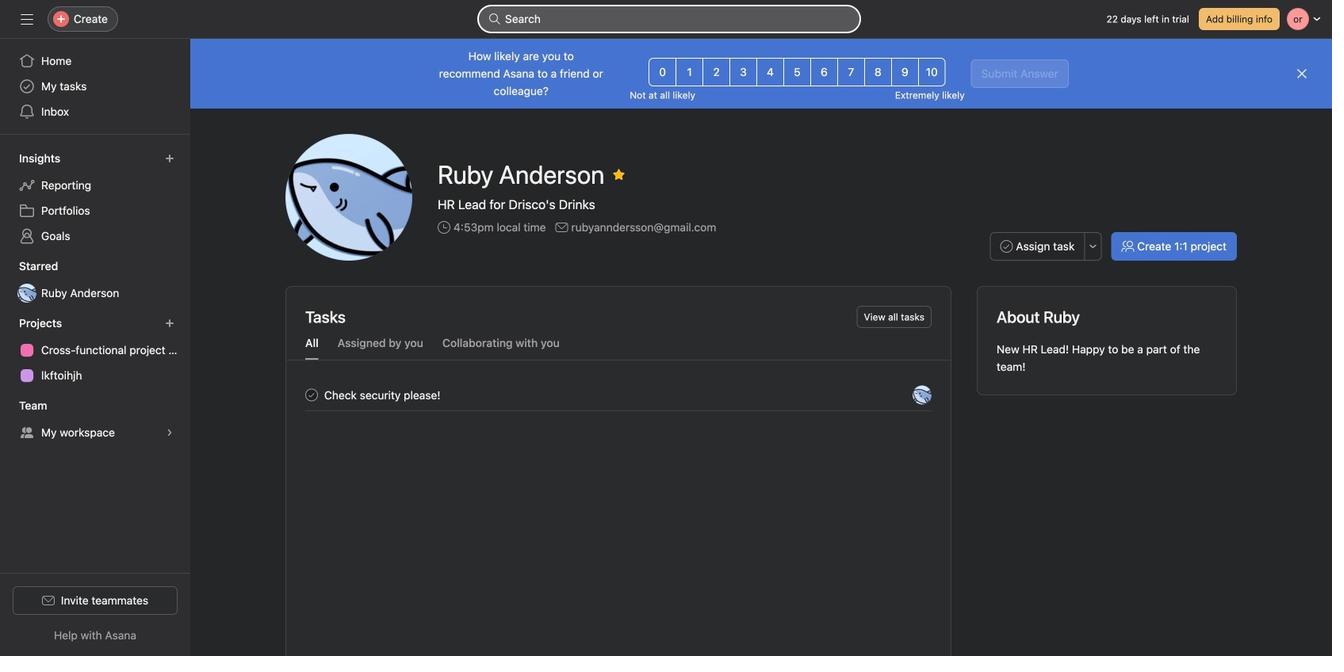 Task type: vqa. For each thing, say whether or not it's contained in the screenshot.
No templates found
no



Task type: describe. For each thing, give the bounding box(es) containing it.
Mark complete checkbox
[[302, 386, 321, 405]]

new insights image
[[165, 154, 175, 163]]

tasks tabs tab list
[[286, 335, 951, 361]]

projects element
[[0, 309, 190, 392]]

toggle assignee popover image
[[913, 386, 932, 405]]



Task type: locate. For each thing, give the bounding box(es) containing it.
dismiss image
[[1296, 67, 1309, 80]]

insights element
[[0, 144, 190, 252]]

prominent image
[[489, 13, 501, 25]]

teams element
[[0, 392, 190, 449]]

global element
[[0, 39, 190, 134]]

new project or portfolio image
[[165, 319, 175, 328]]

option group
[[649, 58, 946, 86]]

mark complete image
[[302, 386, 321, 405]]

see details, my workspace image
[[165, 428, 175, 438]]

list item
[[286, 380, 951, 411]]

None radio
[[757, 58, 785, 86], [784, 58, 812, 86], [811, 58, 839, 86], [757, 58, 785, 86], [784, 58, 812, 86], [811, 58, 839, 86]]

starred element
[[0, 252, 190, 309]]

list box
[[479, 6, 860, 32]]

None radio
[[649, 58, 677, 86], [676, 58, 704, 86], [703, 58, 731, 86], [730, 58, 758, 86], [838, 58, 866, 86], [865, 58, 892, 86], [892, 58, 919, 86], [919, 58, 946, 86], [649, 58, 677, 86], [676, 58, 704, 86], [703, 58, 731, 86], [730, 58, 758, 86], [838, 58, 866, 86], [865, 58, 892, 86], [892, 58, 919, 86], [919, 58, 946, 86]]

remove from starred image
[[613, 168, 626, 181]]

hide sidebar image
[[21, 13, 33, 25]]



